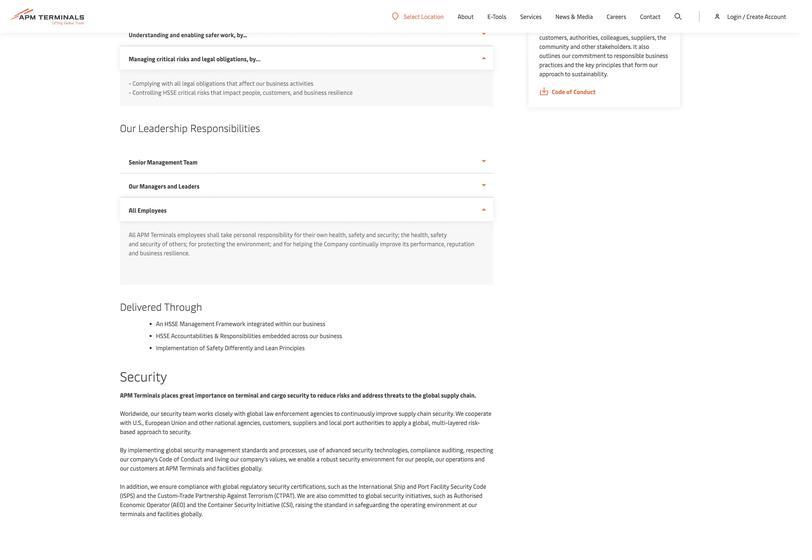 Task type: locate. For each thing, give the bounding box(es) containing it.
own
[[317, 231, 328, 239]]

people, down "affect"
[[242, 88, 262, 96]]

2 company's from the left
[[240, 455, 268, 463]]

of inside code of conduct link
[[567, 88, 572, 96]]

our leadership responsibilities
[[120, 121, 260, 135]]

to inside in addition, we ensure compliance with global regulatory security certifications, such as the international ship and port facility security code (isps) and the custom-trade partnership against terrorism (ctpat). we are also committed to global security initiatives, such as authorised economic operator (aeo) and the container security initiative (csi), raising the standard in safeguarding the operating environment at our terminals and facilities globally.
[[359, 491, 364, 499]]

our inside in addition, we ensure compliance with global regulatory security certifications, such as the international ship and port facility security code (isps) and the custom-trade partnership against terrorism (ctpat). we are also committed to global security initiatives, such as authorised economic operator (aeo) and the container security initiative (csi), raising the standard in safeguarding the operating environment at our terminals and facilities globally.
[[469, 501, 477, 509]]

1 horizontal spatial security
[[235, 501, 256, 509]]

0 horizontal spatial people,
[[242, 88, 262, 96]]

enforcement
[[275, 409, 309, 417]]

all apm terminals employees shall take personal responsibility for their own health, safety and security; the health, safety and security of others; for protecting the environment; and for helping the company continually improve its performance, reputation and business resilience.
[[129, 231, 475, 257]]

that up 'impact'
[[227, 79, 238, 87]]

and down "respecting"
[[475, 455, 485, 463]]

supply
[[441, 391, 459, 399], [399, 409, 416, 417]]

select location
[[404, 12, 444, 20]]

standards
[[242, 446, 268, 454]]

in addition, we ensure compliance with global regulatory security certifications, such as the international ship and port facility security code (isps) and the custom-trade partnership against terrorism (ctpat). we are also committed to global security initiatives, such as authorised economic operator (aeo) and the container security initiative (csi), raising the standard in safeguarding the operating environment at our terminals and facilities globally.
[[120, 482, 486, 518]]

and inside - complying with all legal obligations that affect our business activities - controlling hsse critical risks that impact people, customers, and business resilience
[[293, 88, 303, 96]]

legal left obligations,
[[202, 55, 215, 63]]

0 vertical spatial such
[[328, 482, 340, 490]]

initiative
[[257, 501, 280, 509]]

integrated
[[247, 320, 274, 328]]

european
[[145, 418, 170, 426]]

health, up performance, reputation on the top of the page
[[411, 231, 429, 239]]

1 horizontal spatial facilities
[[217, 464, 239, 472]]

supply left chain.
[[441, 391, 459, 399]]

managing
[[129, 55, 155, 63]]

to down european
[[163, 428, 168, 436]]

account
[[765, 12, 787, 20]]

2 vertical spatial hsse
[[156, 332, 170, 340]]

2 horizontal spatial code
[[552, 88, 565, 96]]

legal inside - complying with all legal obligations that affect our business activities - controlling hsse critical risks that impact people, customers, and business resilience
[[182, 79, 195, 87]]

1 horizontal spatial risks
[[197, 88, 209, 96]]

global inside "worldwide, our security team works closely with global law enforcement agencies to continuously improve supply chain security. we cooperate with u.s., european union and other national agencies, customers, suppliers and local port authorities to apply a global, multi-layered risk- based approach to security."
[[247, 409, 263, 417]]

0 horizontal spatial that
[[211, 88, 222, 96]]

0 horizontal spatial code
[[159, 455, 172, 463]]

lean
[[265, 344, 278, 352]]

0 vertical spatial all
[[129, 206, 136, 214]]

legal right all
[[182, 79, 195, 87]]

1 horizontal spatial health,
[[411, 231, 429, 239]]

1 safety from the left
[[349, 231, 365, 239]]

0 vertical spatial apm
[[137, 231, 149, 239]]

chain
[[417, 409, 431, 417]]

terminals up others;
[[151, 231, 176, 239]]

and up values,
[[269, 446, 279, 454]]

security up enforcement
[[288, 391, 309, 399]]

1 vertical spatial environment
[[427, 501, 460, 509]]

at inside by implementing global security management standards and processes, use of advanced security technologies, compliance auditing, respecting our company's code of conduct and living our company's values, we enable a robust security environment for our people, our operations and our customers at apm terminals and facilities globally.
[[159, 464, 164, 472]]

legal inside managing critical risks and legal obligations, by... dropdown button
[[202, 55, 215, 63]]

all left employees
[[129, 206, 136, 214]]

0 vertical spatial -
[[129, 79, 131, 87]]

ensure
[[159, 482, 177, 490]]

respecting
[[466, 446, 493, 454]]

and up continually at the top of the page
[[366, 231, 376, 239]]

security right advanced
[[352, 446, 373, 454]]

and down team at the bottom of page
[[188, 418, 198, 426]]

customers
[[130, 464, 158, 472]]

to up local
[[334, 409, 340, 417]]

local
[[329, 418, 342, 426]]

code
[[552, 88, 565, 96], [159, 455, 172, 463], [473, 482, 486, 490]]

as up committed on the left bottom of the page
[[342, 482, 347, 490]]

0 vertical spatial that
[[227, 79, 238, 87]]

1 vertical spatial responsibilities
[[220, 332, 261, 340]]

business down and security on the top
[[140, 249, 162, 257]]

team
[[183, 158, 198, 166]]

all for all apm terminals employees shall take personal responsibility for their own health, safety and security; the health, safety and security of others; for protecting the environment; and for helping the company continually improve its performance, reputation and business resilience.
[[129, 231, 136, 239]]

responsibilities down an hsse management framework integrated within our business
[[220, 332, 261, 340]]

1 vertical spatial customers,
[[263, 418, 292, 426]]

company's down standards
[[240, 455, 268, 463]]

& up the safety
[[214, 332, 219, 340]]

1 company's from the left
[[130, 455, 158, 463]]

0 horizontal spatial environment
[[362, 455, 395, 463]]

- complying with all legal obligations that affect our business activities - controlling hsse critical risks that impact people, customers, and business resilience
[[129, 79, 353, 96]]

0 horizontal spatial safety
[[349, 231, 365, 239]]

0 vertical spatial people,
[[242, 88, 262, 96]]

improve up apply
[[376, 409, 397, 417]]

1 vertical spatial as
[[447, 491, 453, 499]]

all inside all employees dropdown button
[[129, 206, 136, 214]]

apm
[[137, 231, 149, 239], [120, 391, 133, 399], [166, 464, 178, 472]]

all inside all apm terminals employees shall take personal responsibility for their own health, safety and security; the health, safety and security of others; for protecting the environment; and for helping the company continually improve its performance, reputation and business resilience.
[[129, 231, 136, 239]]

0 vertical spatial security
[[120, 367, 167, 385]]

apm inside all apm terminals employees shall take personal responsibility for their own health, safety and security; the health, safety and security of others; for protecting the environment; and for helping the company continually improve its performance, reputation and business resilience.
[[137, 231, 149, 239]]

at right customers
[[159, 464, 164, 472]]

terminals inside by implementing global security management standards and processes, use of advanced security technologies, compliance auditing, respecting our company's code of conduct and living our company's values, we enable a robust security environment for our people, our operations and our customers at apm terminals and facilities globally.
[[179, 464, 205, 472]]

0 horizontal spatial globally.
[[181, 510, 203, 518]]

our for our leadership responsibilities
[[120, 121, 136, 135]]

0 vertical spatial globally.
[[241, 464, 263, 472]]

and down activities
[[293, 88, 303, 96]]

0 vertical spatial we
[[289, 455, 296, 463]]

the left operating
[[391, 501, 399, 509]]

with left all
[[162, 79, 173, 87]]

safety
[[207, 344, 223, 352]]

2 vertical spatial terminals
[[179, 464, 205, 472]]

multi-
[[432, 418, 448, 426]]

1 vertical spatial improve
[[376, 409, 397, 417]]

at
[[159, 464, 164, 472], [462, 501, 467, 509]]

1 horizontal spatial safety
[[431, 231, 447, 239]]

1 horizontal spatial such
[[433, 491, 446, 499]]

resilience
[[328, 88, 353, 96]]

globally. up "regulatory"
[[241, 464, 263, 472]]

and down operator
[[146, 510, 156, 518]]

chain.
[[460, 391, 476, 399]]

senior management team button
[[120, 150, 494, 174]]

2 vertical spatial security
[[235, 501, 256, 509]]

employees
[[178, 231, 206, 239]]

conduct
[[574, 88, 596, 96], [181, 455, 202, 463]]

layered
[[448, 418, 467, 426]]

1 horizontal spatial apm
[[137, 231, 149, 239]]

hsse right an
[[165, 320, 178, 328]]

0 vertical spatial &
[[571, 12, 576, 20]]

0 vertical spatial compliance
[[411, 446, 440, 454]]

terminals inside all apm terminals employees shall take personal responsibility for their own health, safety and security; the health, safety and security of others; for protecting the environment; and for helping the company continually improve its performance, reputation and business resilience.
[[151, 231, 176, 239]]

1 horizontal spatial code
[[473, 482, 486, 490]]

management up the "our managers and leaders"
[[147, 158, 182, 166]]

understanding and enabling safer work, by… button
[[120, 22, 494, 46]]

& inside dropdown button
[[571, 12, 576, 20]]

and down trade
[[187, 501, 196, 509]]

use
[[309, 446, 318, 454]]

2 vertical spatial risks
[[337, 391, 350, 399]]

1 horizontal spatial a
[[408, 418, 411, 426]]

the up committed on the left bottom of the page
[[349, 482, 357, 490]]

(isps)
[[120, 491, 135, 499]]

1 - from the top
[[129, 79, 131, 87]]

improve down security;
[[380, 240, 401, 248]]

such
[[328, 482, 340, 490], [433, 491, 446, 499]]

improve inside "worldwide, our security team works closely with global law enforcement agencies to continuously improve supply chain security. we cooperate with u.s., european union and other national agencies, customers, suppliers and local port authorities to apply a global, multi-layered risk- based approach to security."
[[376, 409, 397, 417]]

0 vertical spatial environment
[[362, 455, 395, 463]]

0 horizontal spatial security.
[[170, 428, 191, 436]]

a right apply
[[408, 418, 411, 426]]

1 horizontal spatial security.
[[433, 409, 454, 417]]

2 vertical spatial apm
[[166, 464, 178, 472]]

and left leaders
[[167, 182, 177, 190]]

tools
[[493, 12, 507, 20]]

2 horizontal spatial security
[[451, 482, 472, 490]]

we inside in addition, we ensure compliance with global regulatory security certifications, such as the international ship and port facility security code (isps) and the custom-trade partnership against terrorism (ctpat). we are also committed to global security initiatives, such as authorised economic operator (aeo) and the container security initiative (csi), raising the standard in safeguarding the operating environment at our terminals and facilities globally.
[[297, 491, 305, 499]]

1 horizontal spatial people,
[[415, 455, 434, 463]]

the up operator
[[147, 491, 156, 499]]

economic
[[120, 501, 145, 509]]

1 vertical spatial globally.
[[181, 510, 203, 518]]

(csi),
[[281, 501, 294, 509]]

critical down all
[[178, 88, 196, 96]]

our left leadership
[[120, 121, 136, 135]]

our managers and leaders button
[[120, 174, 494, 198]]

2 horizontal spatial risks
[[337, 391, 350, 399]]

facilities down living
[[217, 464, 239, 472]]

with up based
[[120, 418, 131, 426]]

login / create account
[[728, 12, 787, 20]]

the down take
[[227, 240, 235, 248]]

trade
[[180, 491, 194, 499]]

2 customers, from the top
[[263, 418, 292, 426]]

complying
[[133, 79, 160, 87]]

1 vertical spatial compliance
[[178, 482, 208, 490]]

auditing,
[[442, 446, 465, 454]]

0 horizontal spatial health,
[[329, 231, 347, 239]]

apm up ensure
[[166, 464, 178, 472]]

differently
[[225, 344, 253, 352]]

0 horizontal spatial &
[[214, 332, 219, 340]]

- left complying
[[129, 79, 131, 87]]

0 vertical spatial improve
[[380, 240, 401, 248]]

1 horizontal spatial environment
[[427, 501, 460, 509]]

0 vertical spatial risks
[[177, 55, 189, 63]]

1 vertical spatial code
[[159, 455, 172, 463]]

facilities inside in addition, we ensure compliance with global regulatory security certifications, such as the international ship and port facility security code (isps) and the custom-trade partnership against terrorism (ctpat). we are also committed to global security initiatives, such as authorised economic operator (aeo) and the container security initiative (csi), raising the standard in safeguarding the operating environment at our terminals and facilities globally.
[[158, 510, 180, 518]]

safety up continually at the top of the page
[[349, 231, 365, 239]]

0 horizontal spatial supply
[[399, 409, 416, 417]]

as down facility
[[447, 491, 453, 499]]

safety
[[349, 231, 365, 239], [431, 231, 447, 239]]

login
[[728, 12, 742, 20]]

global up agencies,
[[247, 409, 263, 417]]

safeguarding
[[355, 501, 389, 509]]

security. down union
[[170, 428, 191, 436]]

we
[[456, 409, 464, 417], [297, 491, 305, 499]]

global,
[[413, 418, 430, 426]]

compliance inside in addition, we ensure compliance with global regulatory security certifications, such as the international ship and port facility security code (isps) and the custom-trade partnership against terrorism (ctpat). we are also committed to global security initiatives, such as authorised economic operator (aeo) and the container security initiative (csi), raising the standard in safeguarding the operating environment at our terminals and facilities globally.
[[178, 482, 208, 490]]

responsibility
[[258, 231, 293, 239]]

1 vertical spatial we
[[297, 491, 305, 499]]

with inside - complying with all legal obligations that affect our business activities - controlling hsse critical risks that impact people, customers, and business resilience
[[162, 79, 173, 87]]

supply inside "worldwide, our security team works closely with global law enforcement agencies to continuously improve supply chain security. we cooperate with u.s., european union and other national agencies, customers, suppliers and local port authorities to apply a global, multi-layered risk- based approach to security."
[[399, 409, 416, 417]]

understanding and enabling safer work, by…
[[129, 31, 247, 39]]

1 vertical spatial security
[[451, 482, 472, 490]]

0 horizontal spatial we
[[297, 491, 305, 499]]

threats
[[384, 391, 404, 399]]

critical right managing
[[157, 55, 175, 63]]

careers
[[607, 12, 627, 20]]

& right news
[[571, 12, 576, 20]]

1 vertical spatial risks
[[197, 88, 209, 96]]

we up layered at the right of page
[[456, 409, 464, 417]]

our inside dropdown button
[[129, 182, 138, 190]]

partnership
[[195, 491, 226, 499]]

critical inside - complying with all legal obligations that affect our business activities - controlling hsse critical risks that impact people, customers, and business resilience
[[178, 88, 196, 96]]

1 vertical spatial at
[[462, 501, 467, 509]]

terminals up trade
[[179, 464, 205, 472]]

security up (ctpat).
[[269, 482, 290, 490]]

code inside by implementing global security management standards and processes, use of advanced security technologies, compliance auditing, respecting our company's code of conduct and living our company's values, we enable a robust security environment for our people, our operations and our customers at apm terminals and facilities globally.
[[159, 455, 172, 463]]

1 vertical spatial apm
[[120, 391, 133, 399]]

values,
[[269, 455, 287, 463]]

worldwide,
[[120, 409, 149, 417]]

security up authorised
[[451, 482, 472, 490]]

approach
[[137, 428, 161, 436]]

environment inside in addition, we ensure compliance with global regulatory security certifications, such as the international ship and port facility security code (isps) and the custom-trade partnership against terrorism (ctpat). we are also committed to global security initiatives, such as authorised economic operator (aeo) and the container security initiative (csi), raising the standard in safeguarding the operating environment at our terminals and facilities globally.
[[427, 501, 460, 509]]

globally.
[[241, 464, 263, 472], [181, 510, 203, 518]]

risks down obligations
[[197, 88, 209, 96]]

framework
[[216, 320, 245, 328]]

take
[[221, 231, 232, 239]]

security up places
[[120, 367, 167, 385]]

0 horizontal spatial compliance
[[178, 482, 208, 490]]

about
[[458, 12, 474, 20]]

impact
[[223, 88, 241, 96]]

and left address
[[351, 391, 361, 399]]

management
[[206, 446, 240, 454]]

e-tools
[[488, 12, 507, 20]]

1 horizontal spatial we
[[289, 455, 296, 463]]

0 horizontal spatial as
[[342, 482, 347, 490]]

business left activities
[[266, 79, 289, 87]]

0 vertical spatial code
[[552, 88, 565, 96]]

all
[[174, 79, 181, 87]]

0 vertical spatial we
[[456, 409, 464, 417]]

company's
[[130, 455, 158, 463], [240, 455, 268, 463]]

1 horizontal spatial as
[[447, 491, 453, 499]]

0 vertical spatial supply
[[441, 391, 459, 399]]

supply up apply
[[399, 409, 416, 417]]

risks right 'reduce'
[[337, 391, 350, 399]]

1 all from the top
[[129, 206, 136, 214]]

1 horizontal spatial compliance
[[411, 446, 440, 454]]

security up union
[[161, 409, 181, 417]]

code inside in addition, we ensure compliance with global regulatory security certifications, such as the international ship and port facility security code (isps) and the custom-trade partnership against terrorism (ctpat). we are also committed to global security initiatives, such as authorised economic operator (aeo) and the container security initiative (csi), raising the standard in safeguarding the operating environment at our terminals and facilities globally.
[[473, 482, 486, 490]]

company's up customers
[[130, 455, 158, 463]]

login / create account link
[[714, 0, 787, 33]]

security. up the multi- at right
[[433, 409, 454, 417]]

resilience.
[[164, 249, 190, 257]]

contact button
[[640, 0, 661, 33]]

1 horizontal spatial legal
[[202, 55, 215, 63]]

customers, down activities
[[263, 88, 292, 96]]

critical
[[157, 55, 175, 63], [178, 88, 196, 96]]

0 horizontal spatial a
[[317, 455, 320, 463]]

and up initiatives,
[[407, 482, 417, 490]]

0 vertical spatial hsse
[[163, 88, 177, 96]]

1 vertical spatial our
[[129, 182, 138, 190]]

security down ship
[[383, 491, 404, 499]]

we up raising
[[297, 491, 305, 499]]

to left apply
[[386, 418, 391, 426]]

a down use at the bottom
[[317, 455, 320, 463]]

0 vertical spatial facilities
[[217, 464, 239, 472]]

our inside - complying with all legal obligations that affect our business activities - controlling hsse critical risks that impact people, customers, and business resilience
[[256, 79, 265, 87]]

regulatory
[[240, 482, 267, 490]]

legal
[[202, 55, 215, 63], [182, 79, 195, 87]]

1 vertical spatial all
[[129, 231, 136, 239]]

responsibilities down 'impact'
[[190, 121, 260, 135]]

2 vertical spatial code
[[473, 482, 486, 490]]

0 vertical spatial legal
[[202, 55, 215, 63]]

we down processes,
[[289, 455, 296, 463]]

2 safety from the left
[[431, 231, 447, 239]]

environment
[[362, 455, 395, 463], [427, 501, 460, 509]]

globally. inside in addition, we ensure compliance with global regulatory security certifications, such as the international ship and port facility security code (isps) and the custom-trade partnership against terrorism (ctpat). we are also committed to global security initiatives, such as authorised economic operator (aeo) and the container security initiative (csi), raising the standard in safeguarding the operating environment at our terminals and facilities globally.
[[181, 510, 203, 518]]

at down authorised
[[462, 501, 467, 509]]

to left 'reduce'
[[310, 391, 316, 399]]

global down union
[[166, 446, 182, 454]]

0 horizontal spatial conduct
[[181, 455, 202, 463]]

1 horizontal spatial critical
[[178, 88, 196, 96]]

risk-
[[469, 418, 480, 426]]

0 vertical spatial terminals
[[151, 231, 176, 239]]

0 vertical spatial at
[[159, 464, 164, 472]]

1 vertical spatial facilities
[[158, 510, 180, 518]]

1 vertical spatial supply
[[399, 409, 416, 417]]

0 vertical spatial customers,
[[263, 88, 292, 96]]

0 vertical spatial critical
[[157, 55, 175, 63]]

0 horizontal spatial risks
[[177, 55, 189, 63]]

0 vertical spatial our
[[120, 121, 136, 135]]

for down the technologies,
[[396, 455, 404, 463]]

and left enabling
[[170, 31, 180, 39]]

facilities
[[217, 464, 239, 472], [158, 510, 180, 518]]

1 horizontal spatial at
[[462, 501, 467, 509]]

apm up worldwide,
[[120, 391, 133, 399]]

1 vertical spatial conduct
[[181, 455, 202, 463]]

1 horizontal spatial conduct
[[574, 88, 596, 96]]

0 horizontal spatial critical
[[157, 55, 175, 63]]

for up helping
[[294, 231, 302, 239]]

hsse inside - complying with all legal obligations that affect our business activities - controlling hsse critical risks that impact people, customers, and business resilience
[[163, 88, 177, 96]]

0 horizontal spatial such
[[328, 482, 340, 490]]

1 vertical spatial we
[[150, 482, 158, 490]]

0 horizontal spatial we
[[150, 482, 158, 490]]

container
[[208, 501, 233, 509]]

1 vertical spatial -
[[129, 88, 131, 96]]

certifications,
[[291, 482, 327, 490]]

1 customers, from the top
[[263, 88, 292, 96]]

implementation
[[156, 344, 198, 352]]

select
[[404, 12, 420, 20]]

2 all from the top
[[129, 231, 136, 239]]

and down addition,
[[136, 491, 146, 499]]

(aeo)
[[171, 501, 185, 509]]

other
[[199, 418, 213, 426]]

1 vertical spatial legal
[[182, 79, 195, 87]]



Task type: describe. For each thing, give the bounding box(es) containing it.
e-tools button
[[488, 0, 507, 33]]

management inside dropdown button
[[147, 158, 182, 166]]

by implementing global security management standards and processes, use of advanced security technologies, compliance auditing, respecting our company's code of conduct and living our company's values, we enable a robust security environment for our people, our operations and our customers at apm terminals and facilities globally.
[[120, 446, 493, 472]]

worldwide, our security team works closely with global law enforcement agencies to continuously improve supply chain security. we cooperate with u.s., european union and other national agencies, customers, suppliers and local port authorities to apply a global, multi-layered risk- based approach to security.
[[120, 409, 492, 436]]

operator
[[147, 501, 170, 509]]

0 vertical spatial as
[[342, 482, 347, 490]]

delivered through
[[120, 300, 202, 313]]

by…
[[237, 31, 247, 39]]

0 vertical spatial conduct
[[574, 88, 596, 96]]

against
[[227, 491, 247, 499]]

all for all employees
[[129, 206, 136, 214]]

senior management team
[[129, 158, 198, 166]]

the down own
[[314, 240, 323, 248]]

people, inside - complying with all legal obligations that affect our business activities - controlling hsse critical risks that impact people, customers, and business resilience
[[242, 88, 262, 96]]

news & media
[[556, 12, 593, 20]]

and down and security on the top
[[129, 249, 139, 257]]

conduct inside by implementing global security management standards and processes, use of advanced security technologies, compliance auditing, respecting our company's code of conduct and living our company's values, we enable a robust security environment for our people, our operations and our customers at apm terminals and facilities globally.
[[181, 455, 202, 463]]

and left living
[[204, 455, 214, 463]]

business inside all apm terminals employees shall take personal responsibility for their own health, safety and security; the health, safety and security of others; for protecting the environment; and for helping the company continually improve its performance, reputation and business resilience.
[[140, 249, 162, 257]]

risks inside - complying with all legal obligations that affect our business activities - controlling hsse critical risks that impact people, customers, and business resilience
[[197, 88, 209, 96]]

1 vertical spatial security.
[[170, 428, 191, 436]]

performance, reputation
[[411, 240, 475, 248]]

a inside "worldwide, our security team works closely with global law enforcement agencies to continuously improve supply chain security. we cooperate with u.s., european union and other national agencies, customers, suppliers and local port authorities to apply a global, multi-layered risk- based approach to security."
[[408, 418, 411, 426]]

globally. inside by implementing global security management standards and processes, use of advanced security technologies, compliance auditing, respecting our company's code of conduct and living our company's values, we enable a robust security environment for our people, our operations and our customers at apm terminals and facilities globally.
[[241, 464, 263, 472]]

great
[[180, 391, 194, 399]]

0 vertical spatial responsibilities
[[190, 121, 260, 135]]

security inside "worldwide, our security team works closely with global law enforcement agencies to continuously improve supply chain security. we cooperate with u.s., european union and other national agencies, customers, suppliers and local port authorities to apply a global, multi-layered risk- based approach to security."
[[161, 409, 181, 417]]

based
[[120, 428, 136, 436]]

controlling
[[133, 88, 162, 96]]

code of conduct
[[552, 88, 596, 96]]

0 horizontal spatial apm
[[120, 391, 133, 399]]

at inside in addition, we ensure compliance with global regulatory security certifications, such as the international ship and port facility security code (isps) and the custom-trade partnership against terrorism (ctpat). we are also committed to global security initiatives, such as authorised economic operator (aeo) and the container security initiative (csi), raising the standard in safeguarding the operating environment at our terminals and facilities globally.
[[462, 501, 467, 509]]

technologies,
[[374, 446, 409, 454]]

code of conduct link
[[540, 87, 669, 96]]

company
[[324, 240, 348, 248]]

senior
[[129, 158, 146, 166]]

delivered
[[120, 300, 162, 313]]

and left the cargo
[[260, 391, 270, 399]]

for inside by implementing global security management standards and processes, use of advanced security technologies, compliance auditing, respecting our company's code of conduct and living our company's values, we enable a robust security environment for our people, our operations and our customers at apm terminals and facilities globally.
[[396, 455, 404, 463]]

create
[[747, 12, 764, 20]]

business right across
[[320, 332, 342, 340]]

compliance inside by implementing global security management standards and processes, use of advanced security technologies, compliance auditing, respecting our company's code of conduct and living our company's values, we enable a robust security environment for our people, our operations and our customers at apm terminals and facilities globally.
[[411, 446, 440, 454]]

continually
[[350, 240, 379, 248]]

advanced
[[326, 446, 351, 454]]

we inside "worldwide, our security team works closely with global law enforcement agencies to continuously improve supply chain security. we cooperate with u.s., european union and other national agencies, customers, suppliers and local port authorities to apply a global, multi-layered risk- based approach to security."
[[456, 409, 464, 417]]

careers button
[[607, 0, 627, 33]]

for left helping
[[284, 240, 292, 248]]

agencies,
[[238, 418, 261, 426]]

an
[[156, 320, 163, 328]]

our for our managers and leaders
[[129, 182, 138, 190]]

and down enabling
[[191, 55, 201, 63]]

enable
[[298, 455, 315, 463]]

our inside "worldwide, our security team works closely with global law enforcement agencies to continuously improve supply chain security. we cooperate with u.s., european union and other national agencies, customers, suppliers and local port authorities to apply a global, multi-layered risk- based approach to security."
[[151, 409, 159, 417]]

the down partnership
[[198, 501, 207, 509]]

closely
[[215, 409, 233, 417]]

improve inside all apm terminals employees shall take personal responsibility for their own health, safety and security; the health, safety and security of others; for protecting the environment; and for helping the company continually improve its performance, reputation and business resilience.
[[380, 240, 401, 248]]

by...
[[250, 55, 261, 63]]

importance
[[195, 391, 226, 399]]

managing critical risks and legal obligations, by...
[[129, 55, 261, 63]]

agencies
[[310, 409, 333, 417]]

leaders
[[179, 182, 200, 190]]

security left management
[[184, 446, 204, 454]]

u.s.,
[[133, 418, 144, 426]]

terminal
[[236, 391, 259, 399]]

across
[[292, 332, 308, 340]]

and down living
[[206, 464, 216, 472]]

business down activities
[[304, 88, 327, 96]]

1 horizontal spatial that
[[227, 79, 238, 87]]

law
[[265, 409, 274, 417]]

business up across
[[303, 320, 325, 328]]

we inside by implementing global security management standards and processes, use of advanced security technologies, compliance auditing, respecting our company's code of conduct and living our company's values, we enable a robust security environment for our people, our operations and our customers at apm terminals and facilities globally.
[[289, 455, 296, 463]]

others;
[[169, 240, 188, 248]]

0 horizontal spatial security
[[120, 367, 167, 385]]

of inside all apm terminals employees shall take personal responsibility for their own health, safety and security; the health, safety and security of others; for protecting the environment; and for helping the company continually improve its performance, reputation and business resilience.
[[162, 240, 168, 248]]

robust
[[321, 455, 338, 463]]

places
[[161, 391, 178, 399]]

embedded
[[262, 332, 290, 340]]

(ctpat).
[[275, 491, 296, 499]]

processes,
[[280, 446, 307, 454]]

raising
[[296, 501, 313, 509]]

the down also on the left bottom of the page
[[314, 501, 323, 509]]

the up chain
[[413, 391, 422, 399]]

with inside in addition, we ensure compliance with global regulatory security certifications, such as the international ship and port facility security code (isps) and the custom-trade partnership against terrorism (ctpat). we are also committed to global security initiatives, such as authorised economic operator (aeo) and the container security initiative (csi), raising the standard in safeguarding the operating environment at our terminals and facilities globally.
[[210, 482, 221, 490]]

and down agencies in the left of the page
[[318, 418, 328, 426]]

environment inside by implementing global security management standards and processes, use of advanced security technologies, compliance auditing, respecting our company's code of conduct and living our company's values, we enable a robust security environment for our people, our operations and our customers at apm terminals and facilities globally.
[[362, 455, 395, 463]]

global up "against"
[[223, 482, 239, 490]]

services button
[[520, 0, 542, 33]]

customers, inside "worldwide, our security team works closely with global law enforcement agencies to continuously improve supply chain security. we cooperate with u.s., european union and other national agencies, customers, suppliers and local port authorities to apply a global, multi-layered risk- based approach to security."
[[263, 418, 292, 426]]

e-
[[488, 12, 493, 20]]

news
[[556, 12, 570, 20]]

2 health, from the left
[[411, 231, 429, 239]]

1 vertical spatial management
[[180, 320, 214, 328]]

1 vertical spatial terminals
[[134, 391, 160, 399]]

on
[[228, 391, 234, 399]]

authorised
[[454, 491, 483, 499]]

all employees button
[[120, 198, 494, 221]]

addition,
[[126, 482, 149, 490]]

employees
[[138, 206, 167, 214]]

apply
[[393, 418, 407, 426]]

within
[[275, 320, 291, 328]]

work,
[[220, 31, 236, 39]]

hsse accountabilities & responsibilities embedded across our business
[[156, 332, 342, 340]]

global up chain
[[423, 391, 440, 399]]

works
[[198, 409, 213, 417]]

legal for obligations,
[[202, 55, 215, 63]]

1 vertical spatial such
[[433, 491, 446, 499]]

cooperate
[[465, 409, 492, 417]]

facilities inside by implementing global security management standards and processes, use of advanced security technologies, compliance auditing, respecting our company's code of conduct and living our company's values, we enable a robust security environment for our people, our operations and our customers at apm terminals and facilities globally.
[[217, 464, 239, 472]]

are
[[307, 491, 315, 499]]

and down the responsibility
[[273, 240, 283, 248]]

2 - from the top
[[129, 88, 131, 96]]

obligations
[[196, 79, 225, 87]]

team
[[183, 409, 196, 417]]

0 vertical spatial security.
[[433, 409, 454, 417]]

people, inside by implementing global security management standards and processes, use of advanced security technologies, compliance auditing, respecting our company's code of conduct and living our company's values, we enable a robust security environment for our people, our operations and our customers at apm terminals and facilities globally.
[[415, 455, 434, 463]]

initiatives,
[[406, 491, 432, 499]]

1 horizontal spatial supply
[[441, 391, 459, 399]]

1 health, from the left
[[329, 231, 347, 239]]

security;
[[377, 231, 400, 239]]

risks inside dropdown button
[[177, 55, 189, 63]]

a inside by implementing global security management standards and processes, use of advanced security technologies, compliance auditing, respecting our company's code of conduct and living our company's values, we enable a robust security environment for our people, our operations and our customers at apm terminals and facilities globally.
[[317, 455, 320, 463]]

critical inside dropdown button
[[157, 55, 175, 63]]

custom-
[[158, 491, 180, 499]]

and left lean
[[254, 344, 264, 352]]

security down advanced
[[339, 455, 360, 463]]

global up safeguarding
[[366, 491, 382, 499]]

the up the its
[[401, 231, 410, 239]]

in
[[349, 501, 354, 509]]

with up agencies,
[[234, 409, 246, 417]]

principles
[[279, 344, 305, 352]]

environment;
[[237, 240, 272, 248]]

legal for obligations
[[182, 79, 195, 87]]

implementation of safety differently and lean principles
[[156, 344, 305, 352]]

also
[[316, 491, 327, 499]]

to right threats
[[406, 391, 411, 399]]

helping
[[293, 240, 313, 248]]

ship
[[394, 482, 406, 490]]

1 vertical spatial that
[[211, 88, 222, 96]]

news & media button
[[556, 0, 593, 33]]

for down employees
[[189, 240, 197, 248]]

managing critical risks and legal obligations, by... element
[[120, 70, 494, 106]]

1 vertical spatial hsse
[[165, 320, 178, 328]]

all employees
[[129, 206, 167, 214]]

living
[[215, 455, 229, 463]]

managers
[[140, 182, 166, 190]]

services
[[520, 12, 542, 20]]

customers, inside - complying with all legal obligations that affect our business activities - controlling hsse critical risks that impact people, customers, and business resilience
[[263, 88, 292, 96]]

we inside in addition, we ensure compliance with global regulatory security certifications, such as the international ship and port facility security code (isps) and the custom-trade partnership against terrorism (ctpat). we are also committed to global security initiatives, such as authorised economic operator (aeo) and the container security initiative (csi), raising the standard in safeguarding the operating environment at our terminals and facilities globally.
[[150, 482, 158, 490]]

apm inside by implementing global security management standards and processes, use of advanced security technologies, compliance auditing, respecting our company's code of conduct and living our company's values, we enable a robust security environment for our people, our operations and our customers at apm terminals and facilities globally.
[[166, 464, 178, 472]]

global inside by implementing global security management standards and processes, use of advanced security technologies, compliance auditing, respecting our company's code of conduct and living our company's values, we enable a robust security environment for our people, our operations and our customers at apm terminals and facilities globally.
[[166, 446, 182, 454]]



Task type: vqa. For each thing, say whether or not it's contained in the screenshot.
All inside All Apm Terminals Employees Shall Take Personal Responsibility For Their Own Health, Safety And Security; The Health, Safety And Security Of Others; For Protecting The Environment; And For Helping The Company Continually Improve Its Performance, Reputation And Business Resilience.
yes



